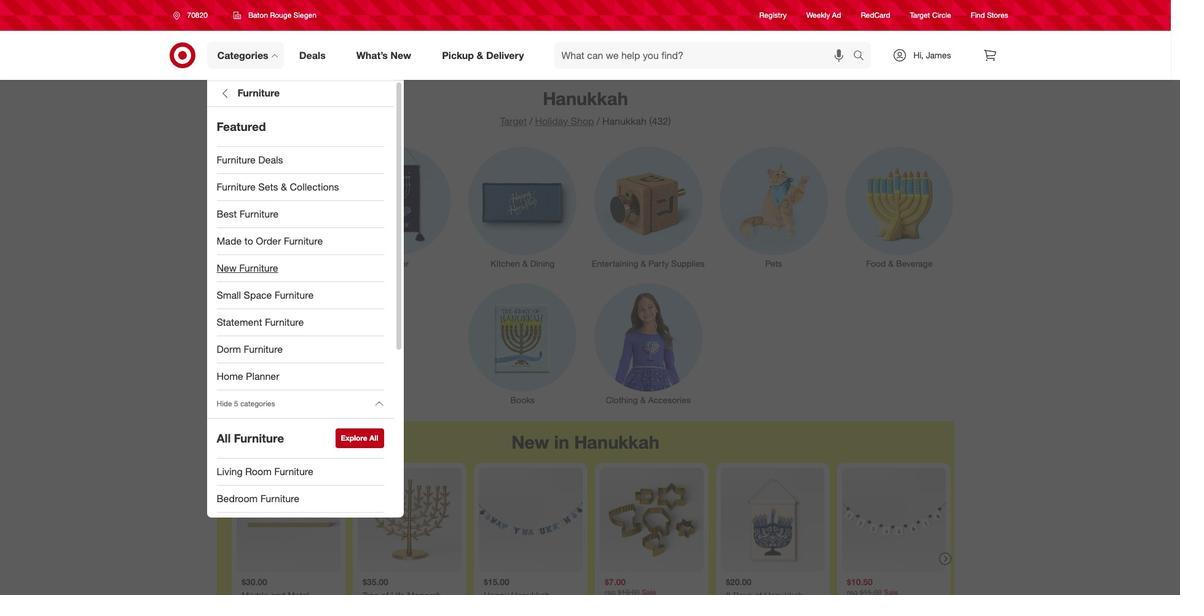 Task type: locate. For each thing, give the bounding box(es) containing it.
/ right shop
[[597, 115, 600, 127]]

baton rouge siegen button
[[226, 4, 325, 26]]

0 horizontal spatial /
[[529, 115, 533, 127]]

& for clothing & accesories
[[640, 395, 646, 405]]

2 horizontal spatial new
[[512, 431, 549, 453]]

furniture sets & collections link
[[207, 174, 394, 201]]

6pc hanukkah cookie cutter set - threshold™ image
[[600, 468, 704, 572]]

$20.00
[[726, 577, 751, 587]]

what's new link
[[346, 42, 427, 69]]

new right what's
[[391, 49, 411, 61]]

all
[[217, 431, 231, 445], [370, 433, 378, 443]]

menorahs & candles
[[231, 258, 312, 269]]

categories
[[217, 49, 268, 61]]

& for entertaining & party supplies
[[641, 258, 646, 269]]

pickup & delivery
[[442, 49, 524, 61]]

hi, james
[[914, 50, 951, 60]]

all up living
[[217, 431, 231, 445]]

$30.00
[[241, 577, 267, 587]]

1 vertical spatial new
[[217, 262, 237, 274]]

hanukkah target / holiday shop / hanukkah (432)
[[500, 87, 671, 127]]

hanukkah up shop
[[543, 87, 628, 109]]

1 horizontal spatial new
[[391, 49, 411, 61]]

tree of life menorah gold - threshold™ image
[[357, 468, 461, 572]]

1 horizontal spatial target
[[910, 11, 930, 20]]

james
[[926, 50, 951, 60]]

hide 5 categories
[[217, 399, 275, 408]]

& inside entertaining & party supplies link
[[641, 258, 646, 269]]

& right sets on the top left of page
[[281, 181, 287, 193]]

2 vertical spatial hanukkah
[[574, 431, 660, 453]]

planner
[[246, 370, 279, 382]]

1 vertical spatial deals
[[258, 154, 283, 166]]

& left party
[[641, 258, 646, 269]]

furniture up space
[[239, 262, 278, 274]]

new up small
[[217, 262, 237, 274]]

pickup
[[442, 49, 474, 61]]

furniture up best
[[217, 181, 256, 193]]

menorahs
[[231, 258, 270, 269]]

food & beverage link
[[837, 144, 962, 270]]

0 horizontal spatial new
[[217, 262, 237, 274]]

& left the 'candles'
[[272, 258, 278, 269]]

1 horizontal spatial /
[[597, 115, 600, 127]]

happy hanukkah garland - threshold™ image
[[479, 468, 582, 572]]

bedroom
[[217, 492, 258, 505]]

find stores link
[[971, 10, 1009, 21]]

all furniture
[[217, 431, 284, 445]]

all right explore
[[370, 433, 378, 443]]

dorm
[[217, 343, 241, 355]]

deals up sets on the top left of page
[[258, 154, 283, 166]]

0 horizontal spatial deals
[[258, 154, 283, 166]]

hanukkah
[[543, 87, 628, 109], [602, 115, 647, 127], [574, 431, 660, 453]]

furniture down featured
[[217, 154, 256, 166]]

registry link
[[760, 10, 787, 21]]

categories link
[[207, 42, 284, 69]]

new left in
[[512, 431, 549, 453]]

deals
[[299, 49, 326, 61], [258, 154, 283, 166]]

clothing & accesories link
[[586, 281, 711, 406]]

made to order furniture link
[[207, 228, 394, 255]]

0 vertical spatial deals
[[299, 49, 326, 61]]

& left dining
[[522, 258, 528, 269]]

0 vertical spatial target
[[910, 11, 930, 20]]

& right pickup
[[477, 49, 483, 61]]

1 / from the left
[[529, 115, 533, 127]]

target left holiday
[[500, 115, 527, 127]]

statement furniture
[[217, 316, 304, 328]]

new
[[391, 49, 411, 61], [217, 262, 237, 274], [512, 431, 549, 453]]

entertaining & party supplies link
[[586, 144, 711, 270]]

& inside kitchen & dining link
[[522, 258, 528, 269]]

shop
[[571, 115, 594, 127]]

explore
[[341, 433, 367, 443]]

What can we help you find? suggestions appear below search field
[[554, 42, 857, 69]]

new inside what's new link
[[391, 49, 411, 61]]

bedroom furniture link
[[207, 486, 394, 513]]

explore all link
[[335, 428, 384, 448]]

1 horizontal spatial all
[[370, 433, 378, 443]]

& right food
[[888, 258, 894, 269]]

$35.00 link
[[357, 468, 461, 595]]

hanukkah down "clothing"
[[574, 431, 660, 453]]

living room furniture
[[217, 465, 313, 478]]

target
[[910, 11, 930, 20], [500, 115, 527, 127]]

new inside new furniture link
[[217, 262, 237, 274]]

search button
[[848, 42, 877, 71]]

registry
[[760, 11, 787, 20]]

hanukkah left (432)
[[602, 115, 647, 127]]

living room furniture link
[[207, 459, 394, 486]]

weekly ad
[[807, 11, 841, 20]]

deals down siegen
[[299, 49, 326, 61]]

& inside food & beverage link
[[888, 258, 894, 269]]

$15.00 link
[[479, 468, 582, 595]]

0 vertical spatial new
[[391, 49, 411, 61]]

explore all
[[341, 433, 378, 443]]

redcard link
[[861, 10, 891, 21]]

featured
[[217, 119, 266, 133]]

rouge
[[270, 10, 292, 20]]

furniture down small space furniture link
[[265, 316, 304, 328]]

1 vertical spatial target
[[500, 115, 527, 127]]

statement
[[217, 316, 262, 328]]

target left circle
[[910, 11, 930, 20]]

sets
[[258, 181, 278, 193]]

& inside menorahs & candles link
[[272, 258, 278, 269]]

food & beverage
[[866, 258, 933, 269]]

new for new furniture
[[217, 262, 237, 274]]

& inside clothing & accesories 'link'
[[640, 395, 646, 405]]

& inside furniture sets & collections link
[[281, 181, 287, 193]]

accesories
[[648, 395, 691, 405]]

collections
[[290, 181, 339, 193]]

/ right the target link
[[529, 115, 533, 127]]

candles
[[280, 258, 312, 269]]

& inside 'pickup & delivery' link
[[477, 49, 483, 61]]

clothing & accesories
[[606, 395, 691, 405]]

furniture deals link
[[207, 147, 394, 174]]

holiday
[[535, 115, 568, 127]]

& right "clothing"
[[640, 395, 646, 405]]

2 vertical spatial new
[[512, 431, 549, 453]]

pickup & delivery link
[[432, 42, 539, 69]]

target circle link
[[910, 10, 951, 21]]

0 horizontal spatial target
[[500, 115, 527, 127]]

new inside carousel region
[[512, 431, 549, 453]]

furniture down new furniture link
[[275, 289, 314, 301]]

& for menorahs & candles
[[272, 258, 278, 269]]

books link
[[460, 281, 586, 406]]

8 days of hanukkah garland - threshold™ image
[[842, 468, 946, 572]]



Task type: vqa. For each thing, say whether or not it's contained in the screenshot.
the See results
no



Task type: describe. For each thing, give the bounding box(es) containing it.
decor link
[[334, 144, 460, 270]]

categories
[[240, 399, 275, 408]]

1 vertical spatial hanukkah
[[602, 115, 647, 127]]

kitchen & dining
[[491, 258, 555, 269]]

pets link
[[711, 144, 837, 270]]

books
[[511, 395, 535, 405]]

new in hanukkah
[[512, 431, 660, 453]]

hi,
[[914, 50, 924, 60]]

what's
[[356, 49, 388, 61]]

best
[[217, 208, 237, 220]]

$30.00 link
[[236, 468, 340, 595]]

& for kitchen & dining
[[522, 258, 528, 269]]

new for new in hanukkah
[[512, 431, 549, 453]]

new furniture
[[217, 262, 278, 274]]

hanukkah inside carousel region
[[574, 431, 660, 453]]

0 horizontal spatial all
[[217, 431, 231, 445]]

target link
[[500, 115, 527, 127]]

bedroom furniture
[[217, 492, 299, 505]]

furniture sets & collections
[[217, 181, 339, 193]]

dorm furniture
[[217, 343, 283, 355]]

menorahs & candles link
[[209, 144, 334, 270]]

furniture down living room furniture on the bottom of the page
[[260, 492, 299, 505]]

beverage
[[896, 258, 933, 269]]

deals link
[[289, 42, 341, 69]]

dining
[[530, 258, 555, 269]]

carousel region
[[217, 421, 954, 595]]

$20.00 link
[[721, 468, 825, 595]]

$15.00
[[484, 577, 509, 587]]

70820
[[187, 10, 208, 20]]

furniture down sets on the top left of page
[[240, 208, 279, 220]]

target circle
[[910, 11, 951, 20]]

furniture up the 'candles'
[[284, 235, 323, 247]]

order
[[256, 235, 281, 247]]

to
[[244, 235, 253, 247]]

baton rouge siegen
[[248, 10, 317, 20]]

furniture up room
[[234, 431, 284, 445]]

home
[[217, 370, 243, 382]]

clothing
[[606, 395, 638, 405]]

stores
[[987, 11, 1009, 20]]

1 horizontal spatial deals
[[299, 49, 326, 61]]

kitchen
[[491, 258, 520, 269]]

furniture up the planner on the left bottom of the page
[[244, 343, 283, 355]]

$35.00
[[362, 577, 388, 587]]

entertaining & party supplies
[[592, 258, 705, 269]]

$10.50
[[847, 577, 873, 587]]

target inside hanukkah target / holiday shop / hanukkah (432)
[[500, 115, 527, 127]]

redcard
[[861, 11, 891, 20]]

kitchen & dining link
[[460, 144, 586, 270]]

home planner link
[[207, 363, 394, 390]]

70820 button
[[165, 4, 221, 26]]

made
[[217, 235, 242, 247]]

search
[[848, 50, 877, 62]]

0 vertical spatial hanukkah
[[543, 87, 628, 109]]

entertaining
[[592, 258, 638, 269]]

what's new
[[356, 49, 411, 61]]

made to order furniture
[[217, 235, 323, 247]]

food
[[866, 258, 886, 269]]

marble and metal menorah holder gold - threshold™ image
[[236, 468, 340, 572]]

2 / from the left
[[597, 115, 600, 127]]

furniture deals
[[217, 154, 283, 166]]

best furniture
[[217, 208, 279, 220]]

$7.00 link
[[600, 468, 704, 595]]

furniture up bedroom furniture link
[[274, 465, 313, 478]]

delivery
[[486, 49, 524, 61]]

dorm furniture link
[[207, 336, 394, 363]]

circle
[[932, 11, 951, 20]]

furniture up featured
[[238, 87, 280, 99]]

holiday shop link
[[535, 115, 594, 127]]

small space furniture link
[[207, 282, 394, 309]]

decor
[[385, 258, 409, 269]]

small
[[217, 289, 241, 301]]

(432)
[[649, 115, 671, 127]]

& for pickup & delivery
[[477, 49, 483, 61]]

baton
[[248, 10, 268, 20]]

& for food & beverage
[[888, 258, 894, 269]]

pets
[[765, 258, 783, 269]]

5
[[234, 399, 238, 408]]

furniture inside 'link'
[[265, 316, 304, 328]]

find stores
[[971, 11, 1009, 20]]

party
[[649, 258, 669, 269]]

hide
[[217, 399, 232, 408]]

new furniture link
[[207, 255, 394, 282]]

space
[[244, 289, 272, 301]]

best furniture link
[[207, 201, 394, 228]]

8 days of hanukkah interactive wall hanging - threshold™ image
[[721, 468, 825, 572]]

$7.00
[[605, 577, 626, 587]]

$10.50 link
[[842, 468, 946, 595]]

weekly
[[807, 11, 830, 20]]



